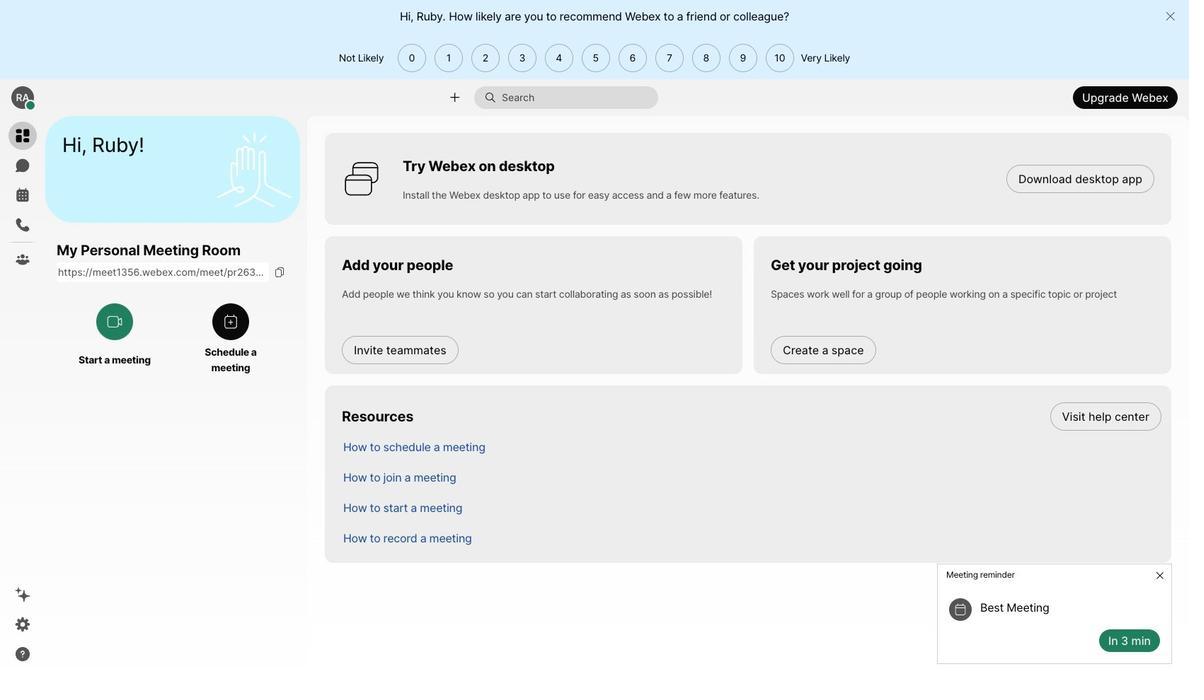 Task type: locate. For each thing, give the bounding box(es) containing it.
teams, has no new notifications image
[[14, 251, 31, 268]]

connect people image
[[448, 91, 462, 105]]

1 horizontal spatial wrapper image
[[485, 92, 502, 103]]

wrapper image right connect people icon
[[485, 92, 502, 103]]

wrapper image
[[485, 92, 502, 103], [26, 101, 36, 111]]

click to copy your pmr address image
[[274, 267, 285, 279]]

alert
[[932, 558, 1178, 671]]

close rating section image
[[1165, 11, 1177, 22]]

meetings image
[[14, 187, 31, 204]]

wrapper image
[[954, 603, 968, 617]]

calls image
[[14, 217, 31, 234]]

hide meeting alert image
[[1155, 570, 1166, 582]]

navigation
[[0, 116, 45, 682]]

settings image
[[14, 617, 31, 634]]

0 horizontal spatial wrapper image
[[26, 101, 36, 111]]

wrapper image up the dashboard image
[[26, 101, 36, 111]]

start a meeting image
[[106, 314, 123, 331]]

4 list item from the top
[[332, 493, 1172, 523]]

list item
[[332, 402, 1172, 432], [332, 432, 1172, 462], [332, 462, 1172, 493], [332, 493, 1172, 523], [332, 523, 1172, 554]]

None text field
[[57, 263, 269, 283]]

two hands high fiving image
[[212, 127, 297, 212]]



Task type: describe. For each thing, give the bounding box(es) containing it.
webex tab list
[[8, 122, 37, 274]]

1 list item from the top
[[332, 402, 1172, 432]]

3 list item from the top
[[332, 462, 1172, 493]]

messaging, has no new notifications image
[[14, 157, 31, 174]]

2 list item from the top
[[332, 432, 1172, 462]]

how likely are you to recommend webex to a friend or colleague? score webex from 0 to 10, 0 is not likely and 10 is very likely. toolbar
[[394, 44, 795, 72]]

5 list item from the top
[[332, 523, 1172, 554]]

what's new image
[[14, 587, 31, 604]]

help image
[[14, 647, 31, 664]]

dashboard image
[[14, 127, 31, 144]]

schedule a meeting image
[[222, 314, 239, 331]]



